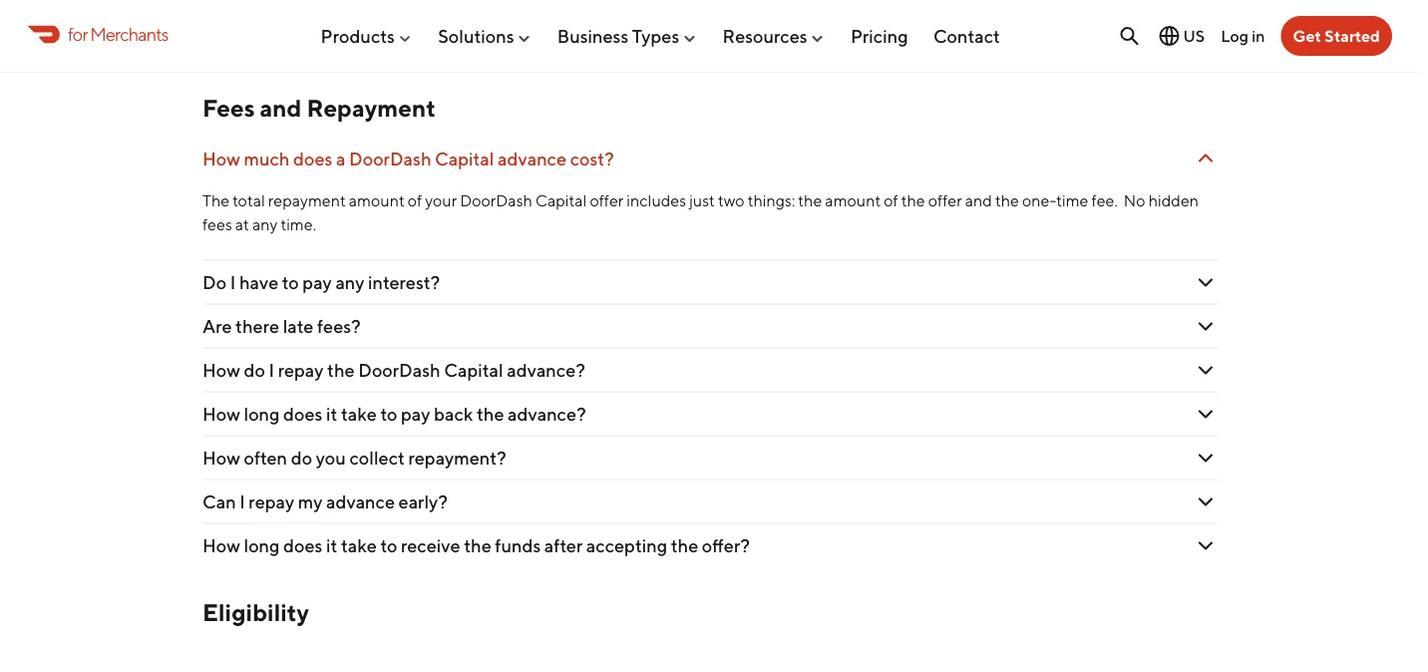 Task type: vqa. For each thing, say whether or not it's contained in the screenshot.
Log in link
yes



Task type: describe. For each thing, give the bounding box(es) containing it.
how for how do i repay the doordash capital advance?
[[202, 360, 240, 381]]

solutions link
[[438, 17, 532, 55]]

my
[[298, 491, 323, 513]]

fees and repayment
[[202, 94, 436, 122]]

0 vertical spatial capital
[[435, 148, 494, 170]]

doordash inside the total repayment amount of your doordash capital offer includes just two things: the amount of the offer and the one-time fee.  no hidden fees at any time.
[[460, 191, 533, 210]]

2 offer from the left
[[928, 191, 962, 210]]

1 vertical spatial do
[[291, 447, 312, 469]]

can
[[202, 491, 236, 513]]

how for how long does it take to receive the funds after accepting the offer?
[[202, 535, 240, 557]]

two
[[718, 191, 745, 210]]

types
[[632, 25, 679, 47]]

resources link
[[723, 17, 825, 55]]

in
[[1252, 26, 1265, 45]]

started
[[1325, 26, 1380, 45]]

chevron down image for advance
[[1194, 147, 1218, 171]]

long for how long does it take to receive the funds after accepting the offer?
[[244, 535, 280, 557]]

how for how long does it take to pay back the advance?
[[202, 404, 240, 425]]

us
[[1183, 26, 1205, 45]]

is
[[252, 30, 265, 51]]

chevron down image for how long does it take to receive the funds after accepting the offer?
[[1194, 534, 1218, 558]]

includes
[[627, 191, 686, 210]]

0 horizontal spatial advance
[[326, 491, 395, 513]]

get
[[1293, 26, 1322, 45]]

how for how often do you collect repayment?
[[202, 447, 240, 469]]

are there late fees?
[[202, 316, 364, 337]]

repayment?
[[408, 447, 506, 469]]

for merchants
[[68, 23, 168, 45]]

take for pay
[[341, 404, 377, 425]]

interest?
[[368, 272, 440, 293]]

2 vertical spatial doordash
[[358, 360, 441, 381]]

a
[[336, 148, 346, 170]]

chevron down image for are there late fees?
[[1194, 315, 1218, 339]]

funds
[[495, 535, 541, 557]]

contact
[[933, 25, 1000, 47]]

have
[[239, 272, 279, 293]]

1 chevron down image from the top
[[1194, 29, 1218, 53]]

resources
[[723, 25, 808, 47]]

there
[[236, 316, 279, 337]]

1 amount from the left
[[349, 191, 405, 210]]

repayment
[[268, 191, 346, 210]]

1 offer from the left
[[590, 191, 624, 210]]

for merchants link
[[28, 21, 168, 48]]

0 vertical spatial and
[[260, 94, 302, 122]]

to for receive
[[380, 535, 397, 557]]

chevron down image for can i repay my advance early?
[[1194, 490, 1218, 514]]

time
[[1057, 191, 1089, 210]]

at
[[235, 215, 249, 234]]

what
[[202, 30, 249, 51]]

can i repay my advance early?
[[202, 491, 448, 513]]

i for repay
[[240, 491, 245, 513]]

2 horizontal spatial i
[[269, 360, 274, 381]]

business types
[[557, 25, 679, 47]]

it for receive
[[326, 535, 337, 557]]

late
[[283, 316, 314, 337]]

contact link
[[933, 17, 1000, 55]]

2 amount from the left
[[825, 191, 881, 210]]

log
[[1221, 26, 1249, 45]]

offer?
[[702, 535, 750, 557]]

early?
[[399, 491, 448, 513]]

products
[[321, 25, 395, 47]]

and inside the total repayment amount of your doordash capital offer includes just two things: the amount of the offer and the one-time fee.  no hidden fees at any time.
[[965, 191, 992, 210]]

chevron down image for how long does it take to pay back the advance?
[[1194, 403, 1218, 427]]

just
[[689, 191, 715, 210]]

0 vertical spatial doordash
[[349, 148, 431, 170]]

fee.
[[1092, 191, 1118, 210]]

pricing link
[[851, 17, 908, 55]]

chevron down image for interest?
[[1194, 271, 1218, 295]]

get started
[[1293, 26, 1380, 45]]

how for how much does a doordash capital advance cost?
[[202, 148, 240, 170]]



Task type: locate. For each thing, give the bounding box(es) containing it.
1 vertical spatial repay
[[249, 491, 294, 513]]

0 horizontal spatial pay
[[303, 272, 332, 293]]

advance left cost?
[[498, 148, 567, 170]]

fees
[[202, 215, 232, 234]]

how
[[202, 148, 240, 170], [202, 360, 240, 381], [202, 404, 240, 425], [202, 447, 240, 469], [202, 535, 240, 557]]

2 vertical spatial i
[[240, 491, 245, 513]]

i for have
[[230, 272, 236, 293]]

2 take from the top
[[341, 535, 377, 557]]

6 chevron down image from the top
[[1194, 534, 1218, 558]]

accepting
[[586, 535, 667, 557]]

one-
[[1022, 191, 1057, 210]]

how long does it take to pay back the advance?
[[202, 404, 586, 425]]

0 vertical spatial pay
[[303, 272, 332, 293]]

do down there
[[244, 360, 265, 381]]

offer left one-
[[928, 191, 962, 210]]

repayment
[[307, 94, 436, 122]]

repay down late
[[278, 360, 324, 381]]

capital up the back on the left of page
[[444, 360, 503, 381]]

advance
[[498, 148, 567, 170], [326, 491, 395, 513]]

1 vertical spatial long
[[244, 535, 280, 557]]

long up eligibility
[[244, 535, 280, 557]]

1 take from the top
[[341, 404, 377, 425]]

how do i repay the doordash capital advance?
[[202, 360, 585, 381]]

chevron down image down hidden at the top right
[[1194, 271, 1218, 295]]

1 vertical spatial capital
[[536, 191, 587, 210]]

0 vertical spatial repay
[[278, 360, 324, 381]]

you
[[316, 447, 346, 469]]

long up often
[[244, 404, 280, 425]]

chevron down image
[[1194, 29, 1218, 53], [1194, 147, 1218, 171], [1194, 271, 1218, 295]]

take up how often do you collect repayment? on the bottom left
[[341, 404, 377, 425]]

amount
[[349, 191, 405, 210], [825, 191, 881, 210]]

i down are there late fees?
[[269, 360, 274, 381]]

long for how long does it take to pay back the advance?
[[244, 404, 280, 425]]

does for how long does it take to pay back the advance?
[[283, 404, 323, 425]]

chevron down image left log
[[1194, 29, 1218, 53]]

amount down how much does a doordash capital advance cost?
[[349, 191, 405, 210]]

to
[[282, 272, 299, 293], [380, 404, 397, 425], [380, 535, 397, 557]]

1 vertical spatial any
[[336, 272, 365, 293]]

4 chevron down image from the top
[[1194, 446, 1218, 470]]

0 vertical spatial it
[[326, 404, 337, 425]]

business
[[557, 25, 629, 47]]

2 how from the top
[[202, 360, 240, 381]]

pay
[[303, 272, 332, 293], [401, 404, 430, 425]]

2 chevron down image from the top
[[1194, 359, 1218, 383]]

1 vertical spatial chevron down image
[[1194, 147, 1218, 171]]

i
[[230, 272, 236, 293], [269, 360, 274, 381], [240, 491, 245, 513]]

it for pay
[[326, 404, 337, 425]]

2 it from the top
[[326, 535, 337, 557]]

much
[[244, 148, 290, 170]]

0 horizontal spatial offer
[[590, 191, 624, 210]]

0 vertical spatial chevron down image
[[1194, 29, 1218, 53]]

advance down how often do you collect repayment? on the bottom left
[[326, 491, 395, 513]]

amount right the 'things:' on the top right of page
[[825, 191, 881, 210]]

2 of from the left
[[884, 191, 898, 210]]

1 horizontal spatial do
[[291, 447, 312, 469]]

parafin?
[[268, 30, 335, 51]]

0 vertical spatial i
[[230, 272, 236, 293]]

globe line image
[[1157, 24, 1181, 48]]

fees?
[[317, 316, 361, 337]]

1 vertical spatial to
[[380, 404, 397, 425]]

1 vertical spatial doordash
[[460, 191, 533, 210]]

hidden
[[1149, 191, 1199, 210]]

2 vertical spatial does
[[283, 535, 323, 557]]

any right at
[[252, 215, 278, 234]]

log in
[[1221, 26, 1265, 45]]

chevron down image
[[1194, 315, 1218, 339], [1194, 359, 1218, 383], [1194, 403, 1218, 427], [1194, 446, 1218, 470], [1194, 490, 1218, 514], [1194, 534, 1218, 558]]

and left one-
[[965, 191, 992, 210]]

your
[[425, 191, 457, 210]]

5 chevron down image from the top
[[1194, 490, 1218, 514]]

it
[[326, 404, 337, 425], [326, 535, 337, 557]]

of
[[408, 191, 422, 210], [884, 191, 898, 210]]

merchants
[[90, 23, 168, 45]]

does up you
[[283, 404, 323, 425]]

are
[[202, 316, 232, 337]]

do left you
[[291, 447, 312, 469]]

0 horizontal spatial i
[[230, 272, 236, 293]]

0 horizontal spatial and
[[260, 94, 302, 122]]

1 vertical spatial does
[[283, 404, 323, 425]]

2 chevron down image from the top
[[1194, 147, 1218, 171]]

the total repayment amount of your doordash capital offer includes just two things: the amount of the offer and the one-time fee.  no hidden fees at any time.
[[202, 191, 1199, 234]]

2 vertical spatial capital
[[444, 360, 503, 381]]

chevron down image for how do i repay the doordash capital advance?
[[1194, 359, 1218, 383]]

repay
[[278, 360, 324, 381], [249, 491, 294, 513]]

0 vertical spatial advance?
[[507, 360, 585, 381]]

often
[[244, 447, 287, 469]]

take
[[341, 404, 377, 425], [341, 535, 377, 557]]

does for how long does it take to receive the funds after accepting the offer?
[[283, 535, 323, 557]]

do
[[244, 360, 265, 381], [291, 447, 312, 469]]

capital inside the total repayment amount of your doordash capital offer includes just two things: the amount of the offer and the one-time fee.  no hidden fees at any time.
[[536, 191, 587, 210]]

receive
[[401, 535, 460, 557]]

3 chevron down image from the top
[[1194, 271, 1218, 295]]

does left a
[[293, 148, 333, 170]]

solutions
[[438, 25, 514, 47]]

1 of from the left
[[408, 191, 422, 210]]

1 horizontal spatial offer
[[928, 191, 962, 210]]

to for pay
[[380, 404, 397, 425]]

it up you
[[326, 404, 337, 425]]

2 vertical spatial chevron down image
[[1194, 271, 1218, 295]]

does for how much does a doordash capital advance cost?
[[293, 148, 333, 170]]

doordash up how long does it take to pay back the advance?
[[358, 360, 441, 381]]

0 vertical spatial does
[[293, 148, 333, 170]]

any
[[252, 215, 278, 234], [336, 272, 365, 293]]

1 horizontal spatial and
[[965, 191, 992, 210]]

i right can
[[240, 491, 245, 513]]

offer
[[590, 191, 624, 210], [928, 191, 962, 210]]

and
[[260, 94, 302, 122], [965, 191, 992, 210]]

to right have
[[282, 272, 299, 293]]

1 horizontal spatial pay
[[401, 404, 430, 425]]

fees
[[202, 94, 255, 122]]

pay left the back on the left of page
[[401, 404, 430, 425]]

do i have to pay any interest?
[[202, 272, 440, 293]]

cost?
[[570, 148, 614, 170]]

1 how from the top
[[202, 148, 240, 170]]

what is parafin?
[[202, 30, 335, 51]]

products link
[[321, 17, 413, 55]]

0 vertical spatial do
[[244, 360, 265, 381]]

capital
[[435, 148, 494, 170], [536, 191, 587, 210], [444, 360, 503, 381]]

collect
[[350, 447, 405, 469]]

long
[[244, 404, 280, 425], [244, 535, 280, 557]]

2 vertical spatial to
[[380, 535, 397, 557]]

the
[[202, 191, 230, 210]]

1 horizontal spatial advance
[[498, 148, 567, 170]]

0 horizontal spatial any
[[252, 215, 278, 234]]

5 how from the top
[[202, 535, 240, 557]]

0 vertical spatial advance
[[498, 148, 567, 170]]

any inside the total repayment amount of your doordash capital offer includes just two things: the amount of the offer and the one-time fee.  no hidden fees at any time.
[[252, 215, 278, 234]]

things:
[[748, 191, 795, 210]]

chevron down image for how often do you collect repayment?
[[1194, 446, 1218, 470]]

take for receive
[[341, 535, 377, 557]]

doordash right a
[[349, 148, 431, 170]]

0 vertical spatial to
[[282, 272, 299, 293]]

repay left my
[[249, 491, 294, 513]]

to left receive
[[380, 535, 397, 557]]

1 vertical spatial pay
[[401, 404, 430, 425]]

1 it from the top
[[326, 404, 337, 425]]

eligibility
[[202, 599, 309, 628]]

after
[[544, 535, 583, 557]]

doordash right your
[[460, 191, 533, 210]]

0 vertical spatial take
[[341, 404, 377, 425]]

log in link
[[1221, 26, 1265, 45]]

1 horizontal spatial any
[[336, 272, 365, 293]]

pricing
[[851, 25, 908, 47]]

business types link
[[557, 17, 697, 55]]

get started button
[[1281, 16, 1392, 56]]

back
[[434, 404, 473, 425]]

1 horizontal spatial i
[[240, 491, 245, 513]]

and right the fees
[[260, 94, 302, 122]]

0 vertical spatial any
[[252, 215, 278, 234]]

capital up your
[[435, 148, 494, 170]]

0 horizontal spatial of
[[408, 191, 422, 210]]

2 long from the top
[[244, 535, 280, 557]]

1 horizontal spatial amount
[[825, 191, 881, 210]]

take down can i repay my advance early?
[[341, 535, 377, 557]]

time.
[[281, 215, 316, 234]]

pay up late
[[303, 272, 332, 293]]

0 horizontal spatial amount
[[349, 191, 405, 210]]

how much does a doordash capital advance cost?
[[202, 148, 614, 170]]

how long does it take to receive the funds after accepting the offer?
[[202, 535, 750, 557]]

1 vertical spatial advance?
[[508, 404, 586, 425]]

offer down cost?
[[590, 191, 624, 210]]

any up fees?
[[336, 272, 365, 293]]

1 vertical spatial take
[[341, 535, 377, 557]]

3 chevron down image from the top
[[1194, 403, 1218, 427]]

to down how do i repay the doordash capital advance?
[[380, 404, 397, 425]]

does
[[293, 148, 333, 170], [283, 404, 323, 425], [283, 535, 323, 557]]

0 horizontal spatial do
[[244, 360, 265, 381]]

chevron down image up hidden at the top right
[[1194, 147, 1218, 171]]

does down my
[[283, 535, 323, 557]]

4 how from the top
[[202, 447, 240, 469]]

i right the do
[[230, 272, 236, 293]]

how often do you collect repayment?
[[202, 447, 510, 469]]

the
[[798, 191, 822, 210], [901, 191, 925, 210], [995, 191, 1019, 210], [327, 360, 355, 381], [477, 404, 504, 425], [464, 535, 491, 557], [671, 535, 698, 557]]

total
[[233, 191, 265, 210]]

1 chevron down image from the top
[[1194, 315, 1218, 339]]

0 vertical spatial long
[[244, 404, 280, 425]]

1 vertical spatial i
[[269, 360, 274, 381]]

1 vertical spatial advance
[[326, 491, 395, 513]]

doordash
[[349, 148, 431, 170], [460, 191, 533, 210], [358, 360, 441, 381]]

1 vertical spatial and
[[965, 191, 992, 210]]

1 long from the top
[[244, 404, 280, 425]]

1 horizontal spatial of
[[884, 191, 898, 210]]

it down can i repay my advance early?
[[326, 535, 337, 557]]

do
[[202, 272, 227, 293]]

1 vertical spatial it
[[326, 535, 337, 557]]

capital down cost?
[[536, 191, 587, 210]]

3 how from the top
[[202, 404, 240, 425]]

for
[[68, 23, 87, 45]]



